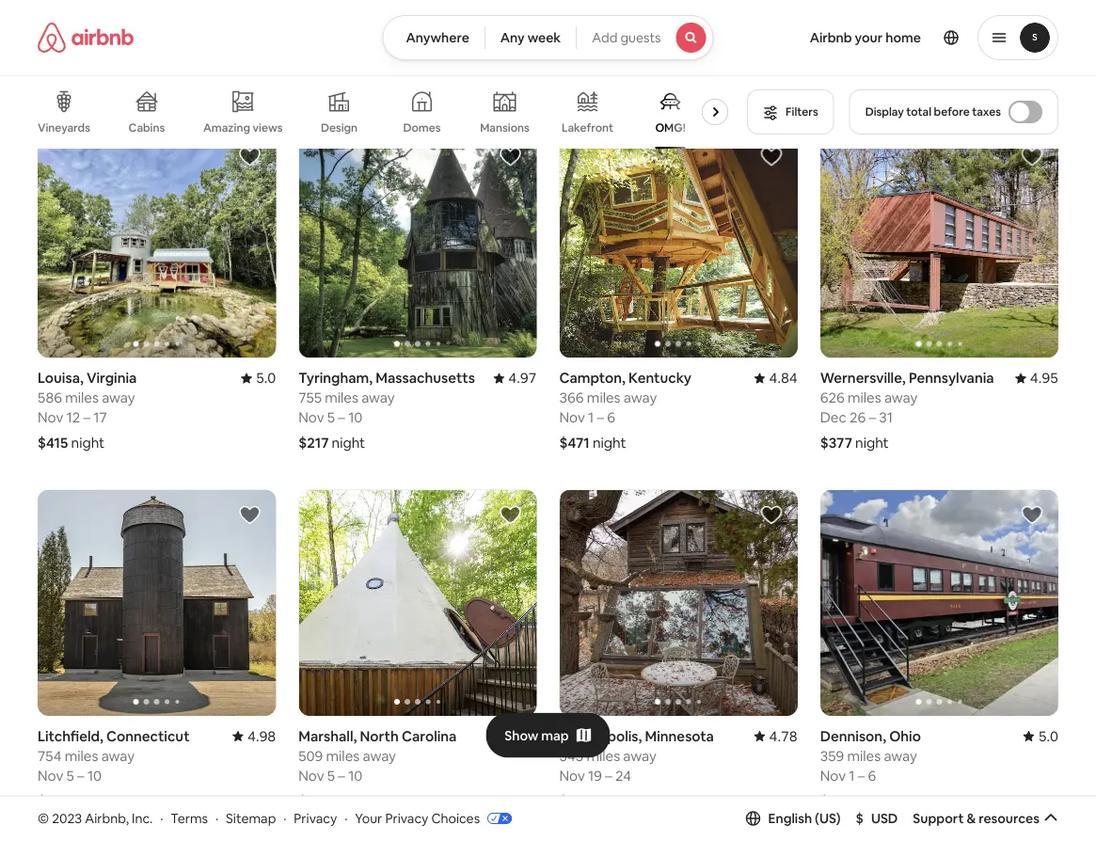 Task type: vqa. For each thing, say whether or not it's contained in the screenshot.
$471 the 6
yes



Task type: describe. For each thing, give the bounding box(es) containing it.
group for marshall, north carolina
[[299, 490, 537, 716]]

miles inside 395 miles away nov 12 – 17 $69 night
[[65, 30, 98, 49]]

©
[[38, 810, 49, 827]]

3 · from the left
[[283, 810, 287, 827]]

vermont
[[614, 11, 672, 29]]

add to wishlist: minneapolis, minnesota image
[[760, 504, 783, 526]]

pownal, vermont 753 miles away nov 14 – 19 $255 night
[[559, 11, 672, 94]]

4.86
[[508, 727, 537, 745]]

english (us)
[[768, 810, 841, 827]]

amazing
[[203, 120, 250, 135]]

minnesota
[[645, 727, 714, 745]]

dec
[[820, 408, 847, 427]]

4.9 out of 5 average rating image
[[1024, 11, 1059, 29]]

group for litchfield, connecticut
[[38, 490, 276, 716]]

31
[[879, 408, 893, 427]]

1 privacy from the left
[[294, 810, 337, 827]]

support
[[913, 810, 964, 827]]

586
[[38, 388, 62, 407]]

$ usd
[[856, 810, 898, 827]]

5.0 out of 5 average rating image for dennison, ohio 359 miles away nov 1 – 6 $800 night
[[1024, 727, 1059, 745]]

miles for wernersville, pennsylvania 626 miles away dec 26 – 31 $377 night
[[848, 388, 881, 407]]

395
[[38, 30, 62, 49]]

views
[[253, 120, 283, 135]]

coeymans
[[820, 11, 891, 29]]

– inside marshall, north carolina 509 miles away nov 5 – 10 $126 night
[[338, 766, 345, 785]]

guests
[[621, 29, 661, 46]]

miles inside coeymans hollow, new york 717 miles away
[[845, 30, 878, 49]]

design
[[321, 120, 358, 135]]

509
[[299, 747, 323, 765]]

week
[[528, 29, 561, 46]]

– inside 395 miles away nov 12 – 17 $69 night
[[83, 50, 90, 68]]

night inside litchfield, connecticut 754 miles away nov 5 – 10 $599 night
[[74, 792, 107, 810]]

show map
[[505, 727, 569, 744]]

lakefront
[[562, 120, 614, 135]]

$800
[[820, 792, 854, 810]]

coeymans hollow, new york 717 miles away
[[820, 11, 1008, 49]]

miles for dennison, ohio 359 miles away nov 1 – 6 $800 night
[[847, 747, 881, 765]]

new
[[945, 11, 975, 29]]

add to wishlist: wernersville, pennsylvania image
[[1021, 146, 1044, 168]]

lynchburg, virginia 560 miles away
[[299, 11, 426, 49]]

add to wishlist: tyringham, massachusetts image
[[499, 146, 522, 168]]

terms
[[171, 810, 208, 827]]

753
[[559, 30, 583, 49]]

dennison,
[[820, 727, 886, 745]]

inc.
[[132, 810, 153, 827]]

$
[[856, 810, 864, 827]]

english
[[768, 810, 812, 827]]

10 inside marshall, north carolina 509 miles away nov 5 – 10 $126 night
[[348, 766, 363, 785]]

19 inside minneapolis, minnesota 343 miles away nov 19 – 24 $240 night
[[588, 766, 602, 785]]

$69
[[38, 75, 63, 94]]

none search field containing anywhere
[[382, 15, 714, 60]]

away for wernersville, pennsylvania 626 miles away dec 26 – 31 $377 night
[[884, 388, 918, 407]]

away for tyringham, massachusetts 755 miles away nov 5 – 10 $217 night
[[361, 388, 395, 407]]

lynchburg,
[[299, 11, 372, 29]]

626
[[820, 388, 845, 407]]

york
[[978, 11, 1008, 29]]

4.78
[[769, 727, 798, 745]]

night inside louisa, virginia 586 miles away nov 12 – 17 $415 night
[[71, 434, 105, 452]]

nov for litchfield, connecticut
[[38, 766, 63, 785]]

1 for 366
[[588, 408, 594, 427]]

louisa, virginia 586 miles away nov 12 – 17 $415 night
[[38, 369, 137, 452]]

map
[[541, 727, 569, 744]]

litchfield,
[[38, 727, 103, 745]]

miles for tyringham, massachusetts 755 miles away nov 5 – 10 $217 night
[[325, 388, 358, 407]]

nov for tyringham, massachusetts
[[299, 408, 324, 427]]

nov inside marshall, north carolina 509 miles away nov 5 – 10 $126 night
[[299, 766, 324, 785]]

5 inside marshall, north carolina 509 miles away nov 5 – 10 $126 night
[[327, 766, 335, 785]]

filters button
[[747, 89, 834, 135]]

4.98 for lynchburg, virginia 560 miles away
[[508, 11, 537, 29]]

add to wishlist: louisa, virginia image
[[238, 146, 261, 168]]

dennison, ohio 359 miles away nov 1 – 6 $800 night
[[820, 727, 921, 810]]

$471
[[559, 434, 590, 452]]

add to wishlist: dennison, ohio image
[[1021, 504, 1044, 526]]

2 privacy from the left
[[385, 810, 428, 827]]

4.84
[[769, 369, 798, 387]]

717
[[820, 30, 842, 49]]

19 inside pownal, vermont 753 miles away nov 14 – 19 $255 night
[[615, 50, 630, 68]]

$599
[[38, 792, 71, 810]]

sitemap
[[226, 810, 276, 827]]

755
[[299, 388, 322, 407]]

5.0 for louisa, virginia 586 miles away nov 12 – 17 $415 night
[[256, 369, 276, 387]]

support & resources
[[913, 810, 1040, 827]]

1 for 359
[[849, 766, 855, 785]]

carolina
[[402, 727, 457, 745]]

4.86 out of 5 average rating image
[[493, 727, 537, 745]]

nov for minneapolis, minnesota
[[559, 766, 585, 785]]

17 inside 395 miles away nov 12 – 17 $69 night
[[93, 50, 107, 68]]

miles for campton, kentucky 366 miles away nov 1 – 6 $471 night
[[587, 388, 621, 407]]

your
[[855, 29, 883, 46]]

campton, kentucky 366 miles away nov 1 – 6 $471 night
[[559, 369, 692, 452]]

anywhere button
[[382, 15, 485, 60]]

campton,
[[559, 369, 626, 387]]

2023
[[52, 810, 82, 827]]

filters
[[786, 104, 818, 119]]

virginia for 586 miles away
[[87, 369, 137, 387]]

massachusetts
[[376, 369, 475, 387]]

wernersville,
[[820, 369, 906, 387]]

&
[[967, 810, 976, 827]]

vineyards
[[38, 120, 90, 135]]

show map button
[[486, 713, 610, 758]]

marshall, north carolina 509 miles away nov 5 – 10 $126 night
[[299, 727, 457, 810]]

wernersville, pennsylvania 626 miles away dec 26 – 31 $377 night
[[820, 369, 994, 452]]

group for tyringham, massachusetts
[[299, 131, 537, 358]]

group for campton, kentucky
[[559, 131, 798, 358]]

display total before taxes
[[865, 104, 1001, 119]]

– for dennison, ohio
[[858, 766, 865, 785]]

10 for $599
[[87, 766, 102, 785]]

$130 night
[[820, 75, 888, 94]]

group containing amazing views
[[38, 75, 736, 149]]

1 · from the left
[[160, 810, 163, 827]]

nov for louisa, virginia
[[38, 408, 63, 427]]

5 for 755
[[327, 408, 335, 427]]

night up display
[[854, 75, 888, 94]]

26
[[850, 408, 866, 427]]

4.78 out of 5 average rating image
[[754, 727, 798, 745]]

12 inside louisa, virginia 586 miles away nov 12 – 17 $415 night
[[66, 408, 80, 427]]

$240
[[559, 792, 593, 810]]

hollow,
[[894, 11, 942, 29]]

– for campton, kentucky
[[597, 408, 604, 427]]

5.0 for dennison, ohio 359 miles away nov 1 – 6 $800 night
[[1039, 727, 1059, 745]]

nov inside 395 miles away nov 12 – 17 $69 night
[[38, 50, 63, 68]]

24
[[615, 766, 631, 785]]

pennsylvania
[[909, 369, 994, 387]]

4 · from the left
[[345, 810, 348, 827]]



Task type: locate. For each thing, give the bounding box(es) containing it.
– inside the dennison, ohio 359 miles away nov 1 – 6 $800 night
[[858, 766, 865, 785]]

6 for $471
[[607, 408, 616, 427]]

virginia inside the lynchburg, virginia 560 miles away
[[375, 11, 426, 29]]

miles for litchfield, connecticut 754 miles away nov 5 – 10 $599 night
[[65, 747, 98, 765]]

1 horizontal spatial 19
[[615, 50, 630, 68]]

cabins
[[128, 120, 165, 135]]

miles right 395
[[65, 30, 98, 49]]

– for wernersville, pennsylvania
[[869, 408, 876, 427]]

359
[[820, 747, 844, 765]]

miles down minneapolis,
[[587, 747, 620, 765]]

amazing views
[[203, 120, 283, 135]]

night right '$126'
[[332, 792, 366, 810]]

1 inside campton, kentucky 366 miles away nov 1 – 6 $471 night
[[588, 408, 594, 427]]

your
[[355, 810, 382, 827]]

– down tyringham,
[[338, 408, 345, 427]]

1 17 from the top
[[93, 50, 107, 68]]

– for louisa, virginia
[[83, 408, 90, 427]]

any week button
[[484, 15, 577, 60]]

support & resources button
[[913, 810, 1059, 827]]

away inside pownal, vermont 753 miles away nov 14 – 19 $255 night
[[623, 30, 656, 49]]

group
[[38, 75, 736, 149], [38, 131, 276, 358], [299, 131, 537, 358], [559, 131, 798, 358], [820, 131, 1059, 358], [38, 490, 276, 716], [299, 490, 537, 716], [559, 490, 798, 716], [820, 490, 1059, 716]]

miles down coeymans
[[845, 30, 878, 49]]

1 horizontal spatial privacy
[[385, 810, 428, 827]]

© 2023 airbnb, inc. ·
[[38, 810, 163, 827]]

19 left 24
[[588, 766, 602, 785]]

tyringham,
[[299, 369, 373, 387]]

away up 31
[[884, 388, 918, 407]]

4.84 out of 5 average rating image
[[754, 369, 798, 387]]

– down dennison,
[[858, 766, 865, 785]]

nov down 359
[[820, 766, 846, 785]]

away down kentucky
[[624, 388, 657, 407]]

add guests
[[592, 29, 661, 46]]

away down connecticut
[[101, 747, 135, 765]]

0 vertical spatial 5.0 out of 5 average rating image
[[241, 369, 276, 387]]

343
[[559, 747, 584, 765]]

away inside minneapolis, minnesota 343 miles away nov 19 – 24 $240 night
[[623, 747, 657, 765]]

home
[[886, 29, 921, 46]]

1 horizontal spatial 5.0
[[1039, 727, 1059, 745]]

nov down 586
[[38, 408, 63, 427]]

nov
[[38, 50, 63, 68], [559, 50, 585, 68], [38, 408, 63, 427], [299, 408, 324, 427], [559, 408, 585, 427], [38, 766, 63, 785], [299, 766, 324, 785], [559, 766, 585, 785], [820, 766, 846, 785]]

5.0 left tyringham,
[[256, 369, 276, 387]]

english (us) button
[[746, 810, 841, 827]]

privacy left your
[[294, 810, 337, 827]]

4.9
[[1039, 11, 1059, 29]]

virginia for 560 miles away
[[375, 11, 426, 29]]

night inside 395 miles away nov 12 – 17 $69 night
[[66, 75, 99, 94]]

away inside the lynchburg, virginia 560 miles away
[[363, 30, 396, 49]]

night right $800
[[857, 792, 891, 810]]

5 inside tyringham, massachusetts 755 miles away nov 5 – 10 $217 night
[[327, 408, 335, 427]]

connecticut
[[106, 727, 190, 745]]

kentucky
[[629, 369, 692, 387]]

away for pownal, vermont 753 miles away nov 14 – 19 $255 night
[[623, 30, 656, 49]]

add to wishlist: campton, kentucky image
[[760, 146, 783, 168]]

away for louisa, virginia 586 miles away nov 12 – 17 $415 night
[[102, 388, 135, 407]]

4.95
[[1030, 369, 1059, 387]]

– inside pownal, vermont 753 miles away nov 14 – 19 $255 night
[[605, 50, 612, 68]]

0 horizontal spatial 5.0
[[256, 369, 276, 387]]

5 up '$126'
[[327, 766, 335, 785]]

away inside the dennison, ohio 359 miles away nov 1 – 6 $800 night
[[884, 747, 917, 765]]

0 horizontal spatial privacy
[[294, 810, 337, 827]]

group for louisa, virginia
[[38, 131, 276, 358]]

2 · from the left
[[215, 810, 219, 827]]

taxes
[[972, 104, 1001, 119]]

– for tyringham, massachusetts
[[338, 408, 345, 427]]

virginia up anywhere
[[375, 11, 426, 29]]

6 inside the dennison, ohio 359 miles away nov 1 – 6 $800 night
[[868, 766, 876, 785]]

0 vertical spatial 12
[[66, 50, 80, 68]]

1 vertical spatial 1
[[849, 766, 855, 785]]

– up vineyards
[[83, 50, 90, 68]]

group for dennison, ohio
[[820, 490, 1059, 716]]

miles down 'louisa,'
[[65, 388, 99, 407]]

12 inside 395 miles away nov 12 – 17 $69 night
[[66, 50, 80, 68]]

night right the $471
[[593, 434, 626, 452]]

0 vertical spatial 6
[[607, 408, 616, 427]]

away for campton, kentucky 366 miles away nov 1 – 6 $471 night
[[624, 388, 657, 407]]

0 horizontal spatial 1
[[588, 408, 594, 427]]

– down the marshall, on the bottom left of the page
[[338, 766, 345, 785]]

1 up the $471
[[588, 408, 594, 427]]

0 horizontal spatial 5.0 out of 5 average rating image
[[241, 369, 276, 387]]

10 up your
[[348, 766, 363, 785]]

terms link
[[171, 810, 208, 827]]

away for minneapolis, minnesota 343 miles away nov 19 – 24 $240 night
[[623, 747, 657, 765]]

miles inside litchfield, connecticut 754 miles away nov 5 – 10 $599 night
[[65, 747, 98, 765]]

away inside coeymans hollow, new york 717 miles away
[[881, 30, 915, 49]]

– inside campton, kentucky 366 miles away nov 1 – 6 $471 night
[[597, 408, 604, 427]]

night right "$415"
[[71, 434, 105, 452]]

4.98 out of 5 average rating image
[[493, 11, 537, 29]]

night inside the dennison, ohio 359 miles away nov 1 – 6 $800 night
[[857, 792, 891, 810]]

0 horizontal spatial 6
[[607, 408, 616, 427]]

add to wishlist: marshall, north carolina image
[[499, 504, 522, 526]]

1 vertical spatial 5.0
[[1039, 727, 1059, 745]]

away inside marshall, north carolina 509 miles away nov 5 – 10 $126 night
[[363, 747, 396, 765]]

4.98 up any week
[[508, 11, 537, 29]]

away for litchfield, connecticut 754 miles away nov 5 – 10 $599 night
[[101, 747, 135, 765]]

resources
[[979, 810, 1040, 827]]

night down 24
[[596, 792, 629, 810]]

nov down 754
[[38, 766, 63, 785]]

away inside louisa, virginia 586 miles away nov 12 – 17 $415 night
[[102, 388, 135, 407]]

before
[[934, 104, 970, 119]]

4.97 out of 5 average rating image
[[493, 369, 537, 387]]

– inside tyringham, massachusetts 755 miles away nov 5 – 10 $217 night
[[338, 408, 345, 427]]

5 up $217
[[327, 408, 335, 427]]

1
[[588, 408, 594, 427], [849, 766, 855, 785]]

nov down 366
[[559, 408, 585, 427]]

miles up 14
[[586, 30, 619, 49]]

miles inside pownal, vermont 753 miles away nov 14 – 19 $255 night
[[586, 30, 619, 49]]

add to wishlist: litchfield, connecticut image
[[238, 504, 261, 526]]

1 vertical spatial virginia
[[87, 369, 137, 387]]

0 vertical spatial 1
[[588, 408, 594, 427]]

– down 'louisa,'
[[83, 408, 90, 427]]

add
[[592, 29, 618, 46]]

profile element
[[736, 0, 1059, 75]]

night inside wernersville, pennsylvania 626 miles away dec 26 – 31 $377 night
[[855, 434, 889, 452]]

6 for $800
[[868, 766, 876, 785]]

night inside marshall, north carolina 509 miles away nov 5 – 10 $126 night
[[332, 792, 366, 810]]

0 vertical spatial 4.98
[[508, 11, 537, 29]]

10
[[348, 408, 363, 427], [87, 766, 102, 785], [348, 766, 363, 785]]

away inside tyringham, massachusetts 755 miles away nov 5 – 10 $217 night
[[361, 388, 395, 407]]

miles inside the dennison, ohio 359 miles away nov 1 – 6 $800 night
[[847, 747, 881, 765]]

mansions
[[480, 120, 530, 135]]

miles inside marshall, north carolina 509 miles away nov 5 – 10 $126 night
[[326, 747, 360, 765]]

2 17 from the top
[[93, 408, 107, 427]]

5.0 out of 5 average rating image left tyringham,
[[241, 369, 276, 387]]

display
[[865, 104, 904, 119]]

away right 586
[[102, 388, 135, 407]]

ohio
[[889, 727, 921, 745]]

· left privacy link
[[283, 810, 287, 827]]

miles down tyringham,
[[325, 388, 358, 407]]

$415
[[38, 434, 68, 452]]

(us)
[[815, 810, 841, 827]]

– for litchfield, connecticut
[[77, 766, 84, 785]]

miles down wernersville,
[[848, 388, 881, 407]]

away up 24
[[623, 747, 657, 765]]

miles down dennison,
[[847, 747, 881, 765]]

560
[[299, 30, 323, 49]]

miles down campton,
[[587, 388, 621, 407]]

away inside litchfield, connecticut 754 miles away nov 5 – 10 $599 night
[[101, 747, 135, 765]]

miles inside campton, kentucky 366 miles away nov 1 – 6 $471 night
[[587, 388, 621, 407]]

away down north
[[363, 747, 396, 765]]

1 vertical spatial 17
[[93, 408, 107, 427]]

4.97
[[508, 369, 537, 387]]

6 up the $ usd
[[868, 766, 876, 785]]

1 up $800
[[849, 766, 855, 785]]

2 12 from the top
[[66, 408, 80, 427]]

17
[[93, 50, 107, 68], [93, 408, 107, 427]]

privacy right your
[[385, 810, 428, 827]]

night down 31
[[855, 434, 889, 452]]

1 12 from the top
[[66, 50, 80, 68]]

$217
[[299, 434, 329, 452]]

miles inside the lynchburg, virginia 560 miles away
[[326, 30, 360, 49]]

5 up the $599
[[66, 766, 74, 785]]

miles inside louisa, virginia 586 miles away nov 12 – 17 $415 night
[[65, 388, 99, 407]]

away down the hollow,
[[881, 30, 915, 49]]

night right the $599
[[74, 792, 107, 810]]

privacy link
[[294, 810, 337, 827]]

1 inside the dennison, ohio 359 miles away nov 1 – 6 $800 night
[[849, 766, 855, 785]]

night right $190
[[333, 75, 367, 94]]

miles for louisa, virginia 586 miles away nov 12 – 17 $415 night
[[65, 388, 99, 407]]

5 for 754
[[66, 766, 74, 785]]

any week
[[500, 29, 561, 46]]

– left 31
[[869, 408, 876, 427]]

nov inside campton, kentucky 366 miles away nov 1 – 6 $471 night
[[559, 408, 585, 427]]

away down vermont
[[623, 30, 656, 49]]

away down the lynchburg,
[[363, 30, 396, 49]]

·
[[160, 810, 163, 827], [215, 810, 219, 827], [283, 810, 287, 827], [345, 810, 348, 827]]

away inside campton, kentucky 366 miles away nov 1 – 6 $471 night
[[624, 388, 657, 407]]

– inside litchfield, connecticut 754 miles away nov 5 – 10 $599 night
[[77, 766, 84, 785]]

away down tyringham,
[[361, 388, 395, 407]]

miles down the lynchburg,
[[326, 30, 360, 49]]

north
[[360, 727, 399, 745]]

4.95 out of 5 average rating image
[[1015, 369, 1059, 387]]

5
[[327, 408, 335, 427], [66, 766, 74, 785], [327, 766, 335, 785]]

nov inside the dennison, ohio 359 miles away nov 1 – 6 $800 night
[[820, 766, 846, 785]]

0 vertical spatial 17
[[93, 50, 107, 68]]

nov inside tyringham, massachusetts 755 miles away nov 5 – 10 $217 night
[[299, 408, 324, 427]]

1 vertical spatial 5.0 out of 5 average rating image
[[1024, 727, 1059, 745]]

your privacy choices
[[355, 810, 480, 827]]

night
[[66, 75, 99, 94], [333, 75, 367, 94], [595, 75, 628, 94], [854, 75, 888, 94], [71, 434, 105, 452], [332, 434, 365, 452], [593, 434, 626, 452], [855, 434, 889, 452], [74, 792, 107, 810], [332, 792, 366, 810], [596, 792, 629, 810], [857, 792, 891, 810]]

12
[[66, 50, 80, 68], [66, 408, 80, 427]]

None search field
[[382, 15, 714, 60]]

0 vertical spatial 5.0
[[256, 369, 276, 387]]

6 down campton,
[[607, 408, 616, 427]]

anywhere
[[406, 29, 469, 46]]

nov down 753 at the top right
[[559, 50, 585, 68]]

nov for campton, kentucky
[[559, 408, 585, 427]]

$190 night
[[299, 75, 367, 94]]

miles inside wernersville, pennsylvania 626 miles away dec 26 – 31 $377 night
[[848, 388, 881, 407]]

night down 14
[[595, 75, 628, 94]]

night right $217
[[332, 434, 365, 452]]

0 vertical spatial 19
[[615, 50, 630, 68]]

nov inside minneapolis, minnesota 343 miles away nov 19 – 24 $240 night
[[559, 766, 585, 785]]

6
[[607, 408, 616, 427], [868, 766, 876, 785]]

4.98 out of 5 average rating image
[[232, 727, 276, 745]]

pownal,
[[559, 11, 611, 29]]

1 vertical spatial 4.98
[[248, 727, 276, 745]]

– inside minneapolis, minnesota 343 miles away nov 19 – 24 $240 night
[[605, 766, 612, 785]]

1 horizontal spatial virginia
[[375, 11, 426, 29]]

0 horizontal spatial virginia
[[87, 369, 137, 387]]

366
[[559, 388, 584, 407]]

0 horizontal spatial 4.98
[[248, 727, 276, 745]]

10 down tyringham,
[[348, 408, 363, 427]]

miles for minneapolis, minnesota 343 miles away nov 19 – 24 $240 night
[[587, 747, 620, 765]]

10 up © 2023 airbnb, inc. ·
[[87, 766, 102, 785]]

miles down the marshall, on the bottom left of the page
[[326, 747, 360, 765]]

4.98 for litchfield, connecticut 754 miles away nov 5 – 10 $599 night
[[248, 727, 276, 745]]

5.0
[[256, 369, 276, 387], [1039, 727, 1059, 745]]

1 horizontal spatial 5.0 out of 5 average rating image
[[1024, 727, 1059, 745]]

4.98 left the marshall, on the bottom left of the page
[[248, 727, 276, 745]]

14
[[588, 50, 602, 68]]

nov down 343
[[559, 766, 585, 785]]

miles for lynchburg, virginia 560 miles away
[[326, 30, 360, 49]]

1 vertical spatial 6
[[868, 766, 876, 785]]

$130
[[820, 75, 851, 94]]

10 inside litchfield, connecticut 754 miles away nov 5 – 10 $599 night
[[87, 766, 102, 785]]

– right 14
[[605, 50, 612, 68]]

5.0 out of 5 average rating image up resources
[[1024, 727, 1059, 745]]

10 inside tyringham, massachusetts 755 miles away nov 5 – 10 $217 night
[[348, 408, 363, 427]]

754
[[38, 747, 62, 765]]

nov for dennison, ohio
[[820, 766, 846, 785]]

miles down litchfield,
[[65, 747, 98, 765]]

night inside pownal, vermont 753 miles away nov 14 – 19 $255 night
[[595, 75, 628, 94]]

· left your
[[345, 810, 348, 827]]

nov down 509 on the bottom left of the page
[[299, 766, 324, 785]]

miles inside minneapolis, minnesota 343 miles away nov 19 – 24 $240 night
[[587, 747, 620, 765]]

5 inside litchfield, connecticut 754 miles away nov 5 – 10 $599 night
[[66, 766, 74, 785]]

nov inside litchfield, connecticut 754 miles away nov 5 – 10 $599 night
[[38, 766, 63, 785]]

louisa,
[[38, 369, 84, 387]]

–
[[83, 50, 90, 68], [605, 50, 612, 68], [83, 408, 90, 427], [338, 408, 345, 427], [597, 408, 604, 427], [869, 408, 876, 427], [77, 766, 84, 785], [338, 766, 345, 785], [605, 766, 612, 785], [858, 766, 865, 785]]

choices
[[431, 810, 480, 827]]

$126
[[299, 792, 329, 810]]

add guests button
[[576, 15, 714, 60]]

17 inside louisa, virginia 586 miles away nov 12 – 17 $415 night
[[93, 408, 107, 427]]

sitemap link
[[226, 810, 276, 827]]

minneapolis,
[[559, 727, 642, 745]]

0 vertical spatial virginia
[[375, 11, 426, 29]]

– for minneapolis, minnesota
[[605, 766, 612, 785]]

– down litchfield,
[[77, 766, 84, 785]]

nov down 395
[[38, 50, 63, 68]]

nov down 755
[[299, 408, 324, 427]]

1 vertical spatial 12
[[66, 408, 80, 427]]

395 miles away nov 12 – 17 $69 night
[[38, 30, 135, 94]]

$377
[[820, 434, 852, 452]]

omg!
[[655, 120, 686, 135]]

12 up "$415"
[[66, 408, 80, 427]]

airbnb
[[810, 29, 852, 46]]

nov inside louisa, virginia 586 miles away nov 12 – 17 $415 night
[[38, 408, 63, 427]]

night right $69
[[66, 75, 99, 94]]

night inside campton, kentucky 366 miles away nov 1 – 6 $471 night
[[593, 434, 626, 452]]

night inside tyringham, massachusetts 755 miles away nov 5 – 10 $217 night
[[332, 434, 365, 452]]

tyringham, massachusetts 755 miles away nov 5 – 10 $217 night
[[299, 369, 475, 452]]

– inside wernersville, pennsylvania 626 miles away dec 26 – 31 $377 night
[[869, 408, 876, 427]]

$190
[[299, 75, 330, 94]]

1 horizontal spatial 1
[[849, 766, 855, 785]]

nov inside pownal, vermont 753 miles away nov 14 – 19 $255 night
[[559, 50, 585, 68]]

virginia inside louisa, virginia 586 miles away nov 12 – 17 $415 night
[[87, 369, 137, 387]]

12 up vineyards
[[66, 50, 80, 68]]

10 for $217
[[348, 408, 363, 427]]

away for dennison, ohio 359 miles away nov 1 – 6 $800 night
[[884, 747, 917, 765]]

5.0 out of 5 average rating image for louisa, virginia 586 miles away nov 12 – 17 $415 night
[[241, 369, 276, 387]]

virginia right 'louisa,'
[[87, 369, 137, 387]]

miles inside tyringham, massachusetts 755 miles away nov 5 – 10 $217 night
[[325, 388, 358, 407]]

1 horizontal spatial 6
[[868, 766, 876, 785]]

– inside louisa, virginia 586 miles away nov 12 – 17 $415 night
[[83, 408, 90, 427]]

5.0 up resources
[[1039, 727, 1059, 745]]

0 horizontal spatial 19
[[588, 766, 602, 785]]

away inside wernersville, pennsylvania 626 miles away dec 26 – 31 $377 night
[[884, 388, 918, 407]]

away down ohio
[[884, 747, 917, 765]]

6 inside campton, kentucky 366 miles away nov 1 – 6 $471 night
[[607, 408, 616, 427]]

– down campton,
[[597, 408, 604, 427]]

19
[[615, 50, 630, 68], [588, 766, 602, 785]]

away inside 395 miles away nov 12 – 17 $69 night
[[101, 30, 135, 49]]

group for minneapolis, minnesota
[[559, 490, 798, 716]]

1 horizontal spatial 4.98
[[508, 11, 537, 29]]

show
[[505, 727, 539, 744]]

night inside minneapolis, minnesota 343 miles away nov 19 – 24 $240 night
[[596, 792, 629, 810]]

any
[[500, 29, 525, 46]]

airbnb your home link
[[799, 18, 933, 57]]

– left 24
[[605, 766, 612, 785]]

group for wernersville, pennsylvania
[[820, 131, 1059, 358]]

· right "terms"
[[215, 810, 219, 827]]

1 vertical spatial 19
[[588, 766, 602, 785]]

5.0 out of 5 average rating image
[[241, 369, 276, 387], [1024, 727, 1059, 745]]

away for lynchburg, virginia 560 miles away
[[363, 30, 396, 49]]

· right inc.
[[160, 810, 163, 827]]

airbnb your home
[[810, 29, 921, 46]]

away right 395
[[101, 30, 135, 49]]

miles for pownal, vermont 753 miles away nov 14 – 19 $255 night
[[586, 30, 619, 49]]

19 down add guests
[[615, 50, 630, 68]]



